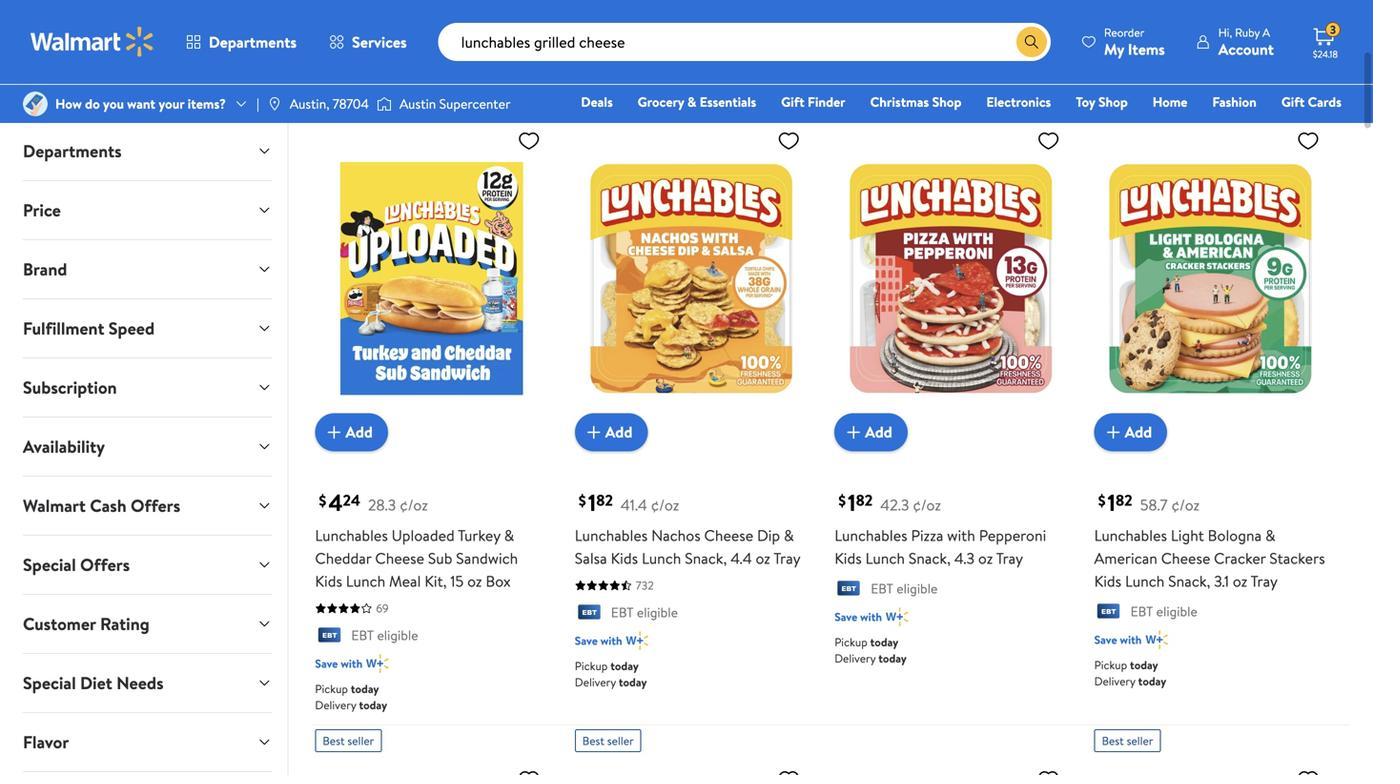 Task type: describe. For each thing, give the bounding box(es) containing it.
availability button
[[8, 418, 287, 476]]

availability tab
[[8, 418, 287, 476]]

brand
[[23, 257, 67, 281]]

lunchables uploaded turkey & cheddar cheese sub sandwich kids lunch meal kit, 15 oz box image
[[315, 121, 548, 436]]

walmart image
[[31, 27, 154, 57]]

services button
[[313, 19, 423, 65]]

ebt image for 1
[[575, 604, 603, 623]]

availability
[[23, 435, 105, 459]]

customer
[[23, 612, 96, 636]]

with inside $ 1 82 42.3 ¢/oz lunchables pizza with pepperoni kids lunch snack, 4.3 oz tray
[[947, 525, 975, 546]]

light
[[1171, 525, 1204, 546]]

items?
[[188, 94, 226, 113]]

want
[[127, 94, 155, 113]]

kids inside $ 4 24 28.3 ¢/oz lunchables uploaded turkey & cheddar cheese sub sandwich kids lunch meal kit, 15 oz box
[[315, 571, 342, 592]]

special offers tab
[[8, 536, 287, 594]]

fulfillment speed
[[23, 317, 155, 340]]

ebt image for 4
[[315, 627, 344, 646]]

seller for "lunchables turkey & cheddar cheese with crackers kids lunch snack, 3.2 oz tray" image
[[607, 733, 634, 749]]

ebt for ebt icon associated with 1
[[611, 603, 634, 622]]

speed
[[108, 317, 155, 340]]

lunchables pizza with pepperoni kids lunch snack, 4.3 oz tray image
[[834, 121, 1068, 436]]

your
[[159, 94, 184, 113]]

best seller for "lunchables turkey & cheddar cheese with crackers kids lunch snack, 3.2 oz tray" image
[[582, 733, 634, 749]]

fashion
[[1212, 92, 1257, 111]]

ebt for ebt image
[[871, 579, 893, 598]]

 image for how do you want your items?
[[23, 92, 48, 116]]

kids inside $ 1 82 42.3 ¢/oz lunchables pizza with pepperoni kids lunch snack, 4.3 oz tray
[[834, 548, 862, 569]]

¢/oz for $ 1 82 42.3 ¢/oz lunchables pizza with pepperoni kids lunch snack, 4.3 oz tray
[[913, 494, 941, 515]]

add to cart image for $ 1 82 58.7 ¢/oz lunchables light bologna & american cheese cracker stackers kids lunch snack, 3.1 oz tray
[[1102, 421, 1125, 444]]

one debit link
[[1187, 118, 1268, 139]]

austin supercenter
[[399, 94, 510, 113]]

account
[[1218, 39, 1274, 60]]

grocery & essentials link
[[629, 92, 765, 112]]

$ 4 24 28.3 ¢/oz lunchables uploaded turkey & cheddar cheese sub sandwich kids lunch meal kit, 15 oz box
[[315, 487, 518, 592]]

grilled
[[505, 25, 558, 52]]

my
[[1104, 39, 1124, 60]]

add to favorites list, lunchables nachos cheese dip & salsa kids lunch snack, 4.4 oz tray image
[[777, 129, 800, 153]]

4.3
[[954, 548, 975, 569]]

24
[[343, 490, 360, 511]]

needs
[[116, 671, 164, 695]]

special for special diet needs
[[23, 671, 76, 695]]

search icon image
[[1024, 34, 1039, 50]]

walmart cash offers button
[[8, 477, 287, 535]]

supercenter
[[439, 94, 510, 113]]

brand tab
[[8, 240, 287, 298]]

bologna
[[1208, 525, 1262, 546]]

save with for left walmart plus icon
[[575, 632, 622, 649]]

toy
[[1076, 92, 1095, 111]]

Search search field
[[438, 23, 1051, 61]]

diet
[[80, 671, 112, 695]]

ebt eligible down 732
[[611, 603, 678, 622]]

 image for austin supercenter
[[377, 94, 392, 113]]

price for price
[[23, 198, 61, 222]]

rating
[[100, 612, 150, 636]]

ebt image
[[834, 580, 863, 600]]

ebt eligible right ebt image
[[871, 579, 938, 598]]

special diet needs tab
[[8, 654, 287, 712]]

69
[[376, 600, 389, 616]]

subscription
[[23, 376, 117, 400]]

brand button
[[8, 240, 287, 298]]

"lunchables
[[405, 25, 500, 52]]

oz inside $ 1 82 42.3 ¢/oz lunchables pizza with pepperoni kids lunch snack, 4.3 oz tray
[[978, 548, 993, 569]]

eligible down 69 at the left bottom of the page
[[377, 626, 418, 645]]

82 for $ 1 82 41.4 ¢/oz lunchables nachos cheese dip & salsa kids lunch snack, 4.4 oz tray
[[596, 490, 613, 511]]

gift for cards
[[1281, 92, 1305, 111]]

shop for christmas shop
[[932, 92, 962, 111]]

kit,
[[425, 571, 447, 592]]

special offers
[[23, 553, 130, 577]]

grocery & essentials
[[638, 92, 756, 111]]

28.3
[[368, 494, 396, 515]]

seller left grocery
[[607, 94, 634, 110]]

& inside "$ 1 82 58.7 ¢/oz lunchables light bologna & american cheese cracker stackers kids lunch snack, 3.1 oz tray"
[[1265, 525, 1275, 546]]

$24.18
[[1313, 48, 1338, 61]]

sub
[[428, 548, 452, 569]]

best seller for lunchables extra cheesy pizza kids lunch snack, 4.2 oz tray image
[[1102, 733, 1153, 749]]

add button for 58.7 ¢/oz
[[1094, 413, 1167, 451]]

kids inside "$ 1 82 58.7 ¢/oz lunchables light bologna & american cheese cracker stackers kids lunch snack, 3.1 oz tray"
[[1094, 571, 1121, 592]]

save down the salsa
[[575, 632, 598, 649]]

2 horizontal spatial ebt image
[[1094, 603, 1123, 622]]

ebt for 4's ebt icon
[[351, 626, 374, 645]]

austin,
[[290, 94, 329, 113]]

price for price when purchased online
[[311, 66, 345, 87]]

1 for $ 1 82 41.4 ¢/oz lunchables nachos cheese dip & salsa kids lunch snack, 4.4 oz tray
[[588, 487, 596, 519]]

save down ebt image
[[834, 609, 857, 625]]

save with for walmart plus icon associated with $ 1 82 42.3 ¢/oz lunchables pizza with pepperoni kids lunch snack, 4.3 oz tray
[[834, 609, 882, 625]]

add to favorites list, lunchables uploaded turkey & cheddar cheese sub sandwich kids lunch meal kit, 15 oz box image
[[518, 129, 540, 153]]

$ for $ 1 82 41.4 ¢/oz lunchables nachos cheese dip & salsa kids lunch snack, 4.4 oz tray
[[579, 490, 586, 511]]

christmas
[[870, 92, 929, 111]]

save left walmart plus image
[[315, 655, 338, 672]]

3
[[1330, 22, 1336, 38]]

flavor
[[23, 730, 69, 754]]

gift finder link
[[773, 92, 854, 112]]

$ for $ 1 82 58.7 ¢/oz lunchables light bologna & american cheese cracker stackers kids lunch snack, 3.1 oz tray
[[1098, 490, 1106, 511]]

flavor button
[[8, 713, 287, 771]]

deals
[[581, 92, 613, 111]]

tray inside $ 1 82 42.3 ¢/oz lunchables pizza with pepperoni kids lunch snack, 4.3 oz tray
[[996, 548, 1023, 569]]

save down american
[[1094, 631, 1117, 648]]

walmart
[[23, 494, 86, 518]]

¢/oz for $ 1 82 58.7 ¢/oz lunchables light bologna & american cheese cracker stackers kids lunch snack, 3.1 oz tray
[[1171, 494, 1200, 515]]

41.4
[[621, 494, 647, 515]]

special diet needs
[[23, 671, 164, 695]]

1 add to cart image from the left
[[323, 421, 346, 444]]

sandwich
[[456, 548, 518, 569]]

walmart plus image
[[366, 654, 389, 673]]

shop for toy shop
[[1098, 92, 1128, 111]]

seller up registry on the top right
[[1127, 94, 1153, 110]]

add to cart image for $ 1 82 42.3 ¢/oz lunchables pizza with pepperoni kids lunch snack, 4.3 oz tray
[[842, 421, 865, 444]]

finder
[[808, 92, 845, 111]]

christmas shop
[[870, 92, 962, 111]]

|
[[256, 94, 259, 113]]

reorder my items
[[1104, 24, 1165, 60]]

42.3
[[880, 494, 909, 515]]

¢/oz for $ 1 82 41.4 ¢/oz lunchables nachos cheese dip & salsa kids lunch snack, 4.4 oz tray
[[651, 494, 679, 515]]

ruby
[[1235, 24, 1260, 41]]

lunchables ham & american cheese cracker stackers kids lunch snack, 3.2 oz tray image
[[315, 760, 548, 775]]

add to favorites list, lunchables light bologna & american cheese cracker stackers kids lunch snack, 3.1 oz tray image
[[1297, 129, 1320, 153]]

electronics
[[986, 92, 1051, 111]]

customer rating button
[[8, 595, 287, 653]]

results for "lunchables grilled cheese"
[[311, 25, 627, 52]]

save with for walmart plus icon related to $ 1 82 58.7 ¢/oz lunchables light bologna & american cheese cracker stackers kids lunch snack, 3.1 oz tray
[[1094, 631, 1142, 648]]

oz inside $ 1 82 41.4 ¢/oz lunchables nachos cheese dip & salsa kids lunch snack, 4.4 oz tray
[[756, 548, 770, 569]]

add for 28.3 ¢/oz
[[346, 422, 373, 443]]

online
[[459, 66, 499, 87]]

78704
[[333, 94, 369, 113]]

eligible down 732
[[637, 603, 678, 622]]

ebt eligible down american
[[1130, 602, 1197, 621]]

great value premium shells & cheese microwavable cups, original, 2.39 oz, 4 count image
[[834, 760, 1068, 775]]

pepperoni
[[979, 525, 1046, 546]]

4
[[328, 487, 343, 519]]

hi,
[[1218, 24, 1232, 41]]

price tab
[[8, 181, 287, 239]]

when
[[349, 66, 384, 87]]

add for 42.3 ¢/oz
[[865, 422, 892, 443]]

registry
[[1122, 119, 1171, 138]]

stackers
[[1269, 548, 1325, 569]]

subscription button
[[8, 359, 287, 417]]



Task type: vqa. For each thing, say whether or not it's contained in the screenshot.
the bottommost Series
no



Task type: locate. For each thing, give the bounding box(es) containing it.
1 for $ 1 82 42.3 ¢/oz lunchables pizza with pepperoni kids lunch snack, 4.3 oz tray
[[848, 487, 856, 519]]

cheese inside $ 4 24 28.3 ¢/oz lunchables uploaded turkey & cheddar cheese sub sandwich kids lunch meal kit, 15 oz box
[[375, 548, 424, 569]]

lunchables down 42.3
[[834, 525, 907, 546]]

offers inside tab
[[80, 553, 130, 577]]

kids right the salsa
[[611, 548, 638, 569]]

4 $ from the left
[[1098, 490, 1106, 511]]

1 add button from the left
[[315, 413, 388, 451]]

oz inside $ 4 24 28.3 ¢/oz lunchables uploaded turkey & cheddar cheese sub sandwich kids lunch meal kit, 15 oz box
[[467, 571, 482, 592]]

ebt image
[[1094, 603, 1123, 622], [575, 604, 603, 623], [315, 627, 344, 646]]

hi, ruby a account
[[1218, 24, 1274, 60]]

1 vertical spatial special
[[23, 671, 76, 695]]

cheese"
[[562, 25, 627, 52]]

snack, left 4.4
[[685, 548, 727, 569]]

shop right toy
[[1098, 92, 1128, 111]]

special offers button
[[8, 536, 287, 594]]

special left "diet"
[[23, 671, 76, 695]]

1 add from the left
[[346, 422, 373, 443]]

ebt eligible down 69 at the left bottom of the page
[[351, 626, 418, 645]]

a
[[1263, 24, 1270, 41]]

¢/oz inside $ 1 82 41.4 ¢/oz lunchables nachos cheese dip & salsa kids lunch snack, 4.4 oz tray
[[651, 494, 679, 515]]

1 inside "$ 1 82 58.7 ¢/oz lunchables light bologna & american cheese cracker stackers kids lunch snack, 3.1 oz tray"
[[1108, 487, 1116, 519]]

$ left 58.7
[[1098, 490, 1106, 511]]

lunch down 42.3
[[865, 548, 905, 569]]

save with left walmart plus image
[[315, 655, 363, 672]]

1 $ from the left
[[319, 490, 326, 511]]

departments up |
[[209, 31, 297, 52]]

2 horizontal spatial 1
[[1108, 487, 1116, 519]]

pizza
[[911, 525, 943, 546]]

price inside dropdown button
[[23, 198, 61, 222]]

price up austin, 78704
[[311, 66, 345, 87]]

special diet needs button
[[8, 654, 287, 712]]

add up 58.7
[[1125, 422, 1152, 443]]

add to cart image
[[582, 421, 605, 444]]

0 horizontal spatial snack,
[[685, 548, 727, 569]]

1 horizontal spatial departments
[[209, 31, 297, 52]]

eligible down pizza
[[897, 579, 938, 598]]

1 horizontal spatial snack,
[[909, 548, 951, 569]]

0 vertical spatial offers
[[131, 494, 180, 518]]

ebt image down american
[[1094, 603, 1123, 622]]

one debit
[[1195, 119, 1260, 138]]

christmas shop link
[[862, 92, 970, 112]]

Walmart Site-Wide search field
[[438, 23, 1051, 61]]

tray down "pepperoni"
[[996, 548, 1023, 569]]

ebt
[[871, 579, 893, 598], [1130, 602, 1153, 621], [611, 603, 634, 622], [351, 626, 374, 645]]

& inside $ 1 82 41.4 ¢/oz lunchables nachos cheese dip & salsa kids lunch snack, 4.4 oz tray
[[784, 525, 794, 546]]

departments button down the 'want'
[[8, 122, 287, 180]]

¢/oz up light
[[1171, 494, 1200, 515]]

82 left 41.4
[[596, 490, 613, 511]]

82 left 58.7
[[1116, 490, 1132, 511]]

$ inside $ 1 82 41.4 ¢/oz lunchables nachos cheese dip & salsa kids lunch snack, 4.4 oz tray
[[579, 490, 586, 511]]

save with down the salsa
[[575, 632, 622, 649]]

gift for finder
[[781, 92, 804, 111]]

offers
[[131, 494, 180, 518], [80, 553, 130, 577]]

snack,
[[685, 548, 727, 569], [909, 548, 951, 569], [1168, 571, 1210, 592]]

¢/oz right 28.3
[[400, 494, 428, 515]]

82 for $ 1 82 58.7 ¢/oz lunchables light bologna & american cheese cracker stackers kids lunch snack, 3.1 oz tray
[[1116, 490, 1132, 511]]

add up 42.3
[[865, 422, 892, 443]]

best for "lunchables turkey & cheddar cheese with crackers kids lunch snack, 3.2 oz tray" image
[[582, 733, 604, 749]]

3 $ from the left
[[838, 490, 846, 511]]

4 ¢/oz from the left
[[1171, 494, 1200, 515]]

3 add to cart image from the left
[[1102, 421, 1125, 444]]

0 horizontal spatial 82
[[596, 490, 613, 511]]

82 inside $ 1 82 42.3 ¢/oz lunchables pizza with pepperoni kids lunch snack, 4.3 oz tray
[[856, 490, 873, 511]]

cheese inside $ 1 82 41.4 ¢/oz lunchables nachos cheese dip & salsa kids lunch snack, 4.4 oz tray
[[704, 525, 753, 546]]

ebt eligible
[[871, 579, 938, 598], [1130, 602, 1197, 621], [611, 603, 678, 622], [351, 626, 418, 645]]

 image down when
[[377, 94, 392, 113]]

with down american
[[1120, 631, 1142, 648]]

0 horizontal spatial departments
[[23, 139, 122, 163]]

customer rating tab
[[8, 595, 287, 653]]

oz right 3.1
[[1233, 571, 1247, 592]]

ebt image down the salsa
[[575, 604, 603, 623]]

0 horizontal spatial walmart plus image
[[626, 631, 649, 650]]

home
[[1153, 92, 1188, 111]]

2 special from the top
[[23, 671, 76, 695]]

lunchables turkey & cheddar cheese with crackers kids lunch snack, 3.2 oz tray image
[[575, 760, 808, 775]]

1 horizontal spatial ebt image
[[575, 604, 603, 623]]

reorder
[[1104, 24, 1144, 41]]

oz right 4.4
[[756, 548, 770, 569]]

lunchables inside $ 4 24 28.3 ¢/oz lunchables uploaded turkey & cheddar cheese sub sandwich kids lunch meal kit, 15 oz box
[[315, 525, 388, 546]]

walmart plus image
[[886, 607, 908, 626], [1146, 630, 1168, 649], [626, 631, 649, 650]]

cheese up 4.4
[[704, 525, 753, 546]]

add up 24
[[346, 422, 373, 443]]

2 add to cart image from the left
[[842, 421, 865, 444]]

best seller up lunchables extra cheesy pizza kids lunch snack, 4.2 oz tray image
[[1102, 733, 1153, 749]]

with down the salsa
[[600, 632, 622, 649]]

departments down 'how'
[[23, 139, 122, 163]]

2 gift from the left
[[1281, 92, 1305, 111]]

58.7
[[1140, 494, 1168, 515]]

& right "turkey"
[[504, 525, 514, 546]]

one
[[1195, 119, 1224, 138]]

cards
[[1308, 92, 1342, 111]]

15
[[450, 571, 464, 592]]

$ 1 82 41.4 ¢/oz lunchables nachos cheese dip & salsa kids lunch snack, 4.4 oz tray
[[575, 487, 801, 569]]

$ inside "$ 1 82 58.7 ¢/oz lunchables light bologna & american cheese cracker stackers kids lunch snack, 3.1 oz tray"
[[1098, 490, 1106, 511]]

1 ¢/oz from the left
[[400, 494, 428, 515]]

1 horizontal spatial gift
[[1281, 92, 1305, 111]]

fashion link
[[1204, 92, 1265, 112]]

lunchables up american
[[1094, 525, 1167, 546]]

732
[[636, 577, 654, 593]]

save with down ebt image
[[834, 609, 882, 625]]

gift left finder
[[781, 92, 804, 111]]

lunch inside $ 1 82 41.4 ¢/oz lunchables nachos cheese dip & salsa kids lunch snack, 4.4 oz tray
[[642, 548, 681, 569]]

toy shop
[[1076, 92, 1128, 111]]

pickup today delivery today
[[834, 634, 907, 666], [1094, 657, 1166, 689], [575, 658, 647, 690], [315, 681, 387, 713]]

3 1 from the left
[[1108, 487, 1116, 519]]

austin
[[399, 94, 436, 113]]

ebt image down cheddar at the bottom
[[315, 627, 344, 646]]

lunchables for $ 4 24 28.3 ¢/oz lunchables uploaded turkey & cheddar cheese sub sandwich kids lunch meal kit, 15 oz box
[[315, 525, 388, 546]]

for
[[376, 25, 400, 52]]

1 horizontal spatial  image
[[377, 94, 392, 113]]

eligible down american
[[1156, 602, 1197, 621]]

lunch up 69 at the left bottom of the page
[[346, 571, 385, 592]]

snack, inside $ 1 82 42.3 ¢/oz lunchables pizza with pepperoni kids lunch snack, 4.3 oz tray
[[909, 548, 951, 569]]

& inside $ 4 24 28.3 ¢/oz lunchables uploaded turkey & cheddar cheese sub sandwich kids lunch meal kit, 15 oz box
[[504, 525, 514, 546]]

oz
[[756, 548, 770, 569], [978, 548, 993, 569], [467, 571, 482, 592], [1233, 571, 1247, 592]]

lunch down american
[[1125, 571, 1165, 592]]

3 82 from the left
[[1116, 490, 1132, 511]]

1 left 41.4
[[588, 487, 596, 519]]

departments inside tab
[[23, 139, 122, 163]]

& right grocery
[[687, 92, 696, 111]]

cheese down light
[[1161, 548, 1210, 569]]

0 horizontal spatial add to cart image
[[323, 421, 346, 444]]

0 horizontal spatial ebt image
[[315, 627, 344, 646]]

add button for 41.4 ¢/oz
[[575, 413, 648, 451]]

2 82 from the left
[[856, 490, 873, 511]]

salsa
[[575, 548, 607, 569]]

home link
[[1144, 92, 1196, 112]]

2 horizontal spatial walmart plus image
[[1146, 630, 1168, 649]]

seller for lunchables ham & american cheese cracker stackers kids lunch snack, 3.2 oz tray image
[[347, 733, 374, 749]]

debit
[[1227, 119, 1260, 138]]

add to cart image
[[323, 421, 346, 444], [842, 421, 865, 444], [1102, 421, 1125, 444]]

2 horizontal spatial snack,
[[1168, 571, 1210, 592]]

add button up 42.3
[[834, 413, 908, 451]]

add for 41.4 ¢/oz
[[605, 422, 633, 443]]

lunch down the nachos
[[642, 548, 681, 569]]

results
[[311, 25, 371, 52]]

0 vertical spatial special
[[23, 553, 76, 577]]

purchased
[[388, 66, 455, 87]]

tab
[[8, 772, 287, 775]]

seller up lunchables ham & american cheese cracker stackers kids lunch snack, 3.2 oz tray image
[[347, 733, 374, 749]]

1 vertical spatial offers
[[80, 553, 130, 577]]

1 inside $ 1 82 41.4 ¢/oz lunchables nachos cheese dip & salsa kids lunch snack, 4.4 oz tray
[[588, 487, 596, 519]]

special inside special offers dropdown button
[[23, 553, 76, 577]]

0 horizontal spatial price
[[23, 198, 61, 222]]

0 horizontal spatial tray
[[774, 548, 801, 569]]

lunch inside $ 4 24 28.3 ¢/oz lunchables uploaded turkey & cheddar cheese sub sandwich kids lunch meal kit, 15 oz box
[[346, 571, 385, 592]]

$ left 42.3
[[838, 490, 846, 511]]

$ left "4" at the left bottom
[[319, 490, 326, 511]]

add to favorites list, lunchables ham & american cheese cracker stackers kids lunch snack, 3.2 oz tray image
[[518, 767, 540, 775]]

with down ebt image
[[860, 609, 882, 625]]

lunchables nachos cheese dip & salsa kids lunch snack, 4.4 oz tray image
[[575, 121, 808, 436]]

eligible
[[897, 579, 938, 598], [1156, 602, 1197, 621], [637, 603, 678, 622], [377, 626, 418, 645]]

3 lunchables from the left
[[834, 525, 907, 546]]

¢/oz inside "$ 1 82 58.7 ¢/oz lunchables light bologna & american cheese cracker stackers kids lunch snack, 3.1 oz tray"
[[1171, 494, 1200, 515]]

seller for lunchables extra cheesy pizza kids lunch snack, 4.2 oz tray image
[[1127, 733, 1153, 749]]

& right dip at the bottom
[[784, 525, 794, 546]]

0 horizontal spatial  image
[[23, 92, 48, 116]]

special down walmart
[[23, 553, 76, 577]]

best seller up registry on the top right
[[1102, 94, 1153, 110]]

cheddar
[[315, 548, 371, 569]]

 image
[[23, 92, 48, 116], [377, 94, 392, 113]]

0 horizontal spatial cheese
[[375, 548, 424, 569]]

2 1 from the left
[[848, 487, 856, 519]]

save with for walmart plus image
[[315, 655, 363, 672]]

departments tab
[[8, 122, 287, 180]]

1 lunchables from the left
[[315, 525, 388, 546]]

$ left 41.4
[[579, 490, 586, 511]]

save
[[834, 609, 857, 625], [1094, 631, 1117, 648], [575, 632, 598, 649], [315, 655, 338, 672]]

$
[[319, 490, 326, 511], [579, 490, 586, 511], [838, 490, 846, 511], [1098, 490, 1106, 511]]

best seller left grocery
[[582, 94, 634, 110]]

box
[[486, 571, 511, 592]]

special for special offers
[[23, 553, 76, 577]]

kids down cheddar at the bottom
[[315, 571, 342, 592]]

uploaded
[[392, 525, 455, 546]]

add button up 41.4
[[575, 413, 648, 451]]

lunchables for $ 1 82 58.7 ¢/oz lunchables light bologna & american cheese cracker stackers kids lunch snack, 3.1 oz tray
[[1094, 525, 1167, 546]]

cheese inside "$ 1 82 58.7 ¢/oz lunchables light bologna & american cheese cracker stackers kids lunch snack, 3.1 oz tray"
[[1161, 548, 1210, 569]]

4 add from the left
[[1125, 422, 1152, 443]]

best seller down walmart plus image
[[323, 733, 374, 749]]

you
[[103, 94, 124, 113]]

0 vertical spatial departments button
[[170, 19, 313, 65]]

walmart cash offers tab
[[8, 477, 287, 535]]

best for lunchables ham & american cheese cracker stackers kids lunch snack, 3.2 oz tray image
[[323, 733, 345, 749]]

fulfillment speed button
[[8, 299, 287, 358]]

1 shop from the left
[[932, 92, 962, 111]]

turkey
[[458, 525, 500, 546]]

offers inside tab
[[131, 494, 180, 518]]

offers right cash
[[131, 494, 180, 518]]

best seller for lunchables ham & american cheese cracker stackers kids lunch snack, 3.2 oz tray image
[[323, 733, 374, 749]]

add to favorites list, lunchables pizza with pepperoni kids lunch snack, 4.3 oz tray image
[[1037, 129, 1060, 153]]

1 left 58.7
[[1108, 487, 1116, 519]]

lunchables inside $ 1 82 42.3 ¢/oz lunchables pizza with pepperoni kids lunch snack, 4.3 oz tray
[[834, 525, 907, 546]]

oz right 4.3
[[978, 548, 993, 569]]

pickup
[[834, 634, 867, 650], [1094, 657, 1127, 673], [575, 658, 608, 674], [315, 681, 348, 697]]

$ for $ 4 24 28.3 ¢/oz lunchables uploaded turkey & cheddar cheese sub sandwich kids lunch meal kit, 15 oz box
[[319, 490, 326, 511]]

&
[[687, 92, 696, 111], [504, 525, 514, 546], [784, 525, 794, 546], [1265, 525, 1275, 546]]

lunchables extra cheesy pizza kids lunch snack, 4.2 oz tray image
[[1094, 760, 1327, 775]]

1 vertical spatial price
[[23, 198, 61, 222]]

¢/oz up pizza
[[913, 494, 941, 515]]

1 horizontal spatial shop
[[1098, 92, 1128, 111]]

lunchables inside $ 1 82 41.4 ¢/oz lunchables nachos cheese dip & salsa kids lunch snack, 4.4 oz tray
[[575, 525, 648, 546]]

items
[[1128, 39, 1165, 60]]

best for lunchables extra cheesy pizza kids lunch snack, 4.2 oz tray image
[[1102, 733, 1124, 749]]

0 horizontal spatial gift
[[781, 92, 804, 111]]

2 horizontal spatial cheese
[[1161, 548, 1210, 569]]

how do you want your items?
[[55, 94, 226, 113]]

fulfillment
[[23, 317, 104, 340]]

price
[[311, 66, 345, 87], [23, 198, 61, 222]]

2 horizontal spatial add to cart image
[[1102, 421, 1125, 444]]

add button for 42.3 ¢/oz
[[834, 413, 908, 451]]

2 $ from the left
[[579, 490, 586, 511]]

add to favorites list, lunchables turkey & cheddar cheese with crackers kids lunch snack, 3.2 oz tray image
[[777, 767, 800, 775]]

price button
[[8, 181, 287, 239]]

price when purchased online
[[311, 66, 499, 87]]

seller up "lunchables turkey & cheddar cheese with crackers kids lunch snack, 3.2 oz tray" image
[[607, 733, 634, 749]]

legal information image
[[507, 69, 522, 84]]

kids inside $ 1 82 41.4 ¢/oz lunchables nachos cheese dip & salsa kids lunch snack, 4.4 oz tray
[[611, 548, 638, 569]]

kids down american
[[1094, 571, 1121, 592]]

82
[[596, 490, 613, 511], [856, 490, 873, 511], [1116, 490, 1132, 511]]

3 add button from the left
[[834, 413, 908, 451]]

grocery
[[638, 92, 684, 111]]

tray down cracker
[[1251, 571, 1278, 592]]

1 horizontal spatial price
[[311, 66, 345, 87]]

1 special from the top
[[23, 553, 76, 577]]

gift cards link
[[1273, 92, 1350, 112]]

0 vertical spatial price
[[311, 66, 345, 87]]

snack, inside "$ 1 82 58.7 ¢/oz lunchables light bologna & american cheese cracker stackers kids lunch snack, 3.1 oz tray"
[[1168, 571, 1210, 592]]

add button for 28.3 ¢/oz
[[315, 413, 388, 451]]

3 add from the left
[[865, 422, 892, 443]]

fulfillment speed tab
[[8, 299, 287, 358]]

oz inside "$ 1 82 58.7 ¢/oz lunchables light bologna & american cheese cracker stackers kids lunch snack, 3.1 oz tray"
[[1233, 571, 1247, 592]]

 image
[[267, 96, 282, 112]]

lunchables
[[315, 525, 388, 546], [575, 525, 648, 546], [834, 525, 907, 546], [1094, 525, 1167, 546]]

82 inside "$ 1 82 58.7 ¢/oz lunchables light bologna & american cheese cracker stackers kids lunch snack, 3.1 oz tray"
[[1116, 490, 1132, 511]]

1 gift from the left
[[781, 92, 804, 111]]

1 82 from the left
[[596, 490, 613, 511]]

1 for $ 1 82 58.7 ¢/oz lunchables light bologna & american cheese cracker stackers kids lunch snack, 3.1 oz tray
[[1108, 487, 1116, 519]]

lunchables up cheddar at the bottom
[[315, 525, 388, 546]]

services
[[352, 31, 407, 52]]

0 horizontal spatial shop
[[932, 92, 962, 111]]

1 horizontal spatial walmart plus image
[[886, 607, 908, 626]]

american
[[1094, 548, 1157, 569]]

1 horizontal spatial 1
[[848, 487, 856, 519]]

add to favorites list, lunchables extra cheesy pizza kids lunch snack, 4.2 oz tray image
[[1297, 767, 1320, 775]]

1 left 42.3
[[848, 487, 856, 519]]

2 ¢/oz from the left
[[651, 494, 679, 515]]

lunchables up the salsa
[[575, 525, 648, 546]]

austin, 78704
[[290, 94, 369, 113]]

2 horizontal spatial tray
[[1251, 571, 1278, 592]]

82 left 42.3
[[856, 490, 873, 511]]

lunchables for $ 1 82 42.3 ¢/oz lunchables pizza with pepperoni kids lunch snack, 4.3 oz tray
[[834, 525, 907, 546]]

¢/oz right 41.4
[[651, 494, 679, 515]]

 image left 'how'
[[23, 92, 48, 116]]

cash
[[90, 494, 126, 518]]

with up 4.3
[[947, 525, 975, 546]]

kids up ebt image
[[834, 548, 862, 569]]

flavor tab
[[8, 713, 287, 771]]

1 horizontal spatial 82
[[856, 490, 873, 511]]

with left walmart plus image
[[341, 655, 363, 672]]

best
[[582, 94, 604, 110], [1102, 94, 1124, 110], [323, 733, 345, 749], [582, 733, 604, 749], [1102, 733, 1124, 749]]

do
[[85, 94, 100, 113]]

2 horizontal spatial 82
[[1116, 490, 1132, 511]]

$ inside $ 4 24 28.3 ¢/oz lunchables uploaded turkey & cheddar cheese sub sandwich kids lunch meal kit, 15 oz box
[[319, 490, 326, 511]]

customer rating
[[23, 612, 150, 636]]

3 ¢/oz from the left
[[913, 494, 941, 515]]

$ inside $ 1 82 42.3 ¢/oz lunchables pizza with pepperoni kids lunch snack, 4.3 oz tray
[[838, 490, 846, 511]]

2 add button from the left
[[575, 413, 648, 451]]

walmart cash offers
[[23, 494, 180, 518]]

4 lunchables from the left
[[1094, 525, 1167, 546]]

departments button
[[170, 19, 313, 65], [8, 122, 287, 180]]

snack, down pizza
[[909, 548, 951, 569]]

1 inside $ 1 82 42.3 ¢/oz lunchables pizza with pepperoni kids lunch snack, 4.3 oz tray
[[848, 487, 856, 519]]

subscription tab
[[8, 359, 287, 417]]

¢/oz
[[400, 494, 428, 515], [651, 494, 679, 515], [913, 494, 941, 515], [1171, 494, 1200, 515]]

cracker
[[1214, 548, 1266, 569]]

1 vertical spatial departments
[[23, 139, 122, 163]]

0 vertical spatial departments
[[209, 31, 297, 52]]

tray
[[774, 548, 801, 569], [996, 548, 1023, 569], [1251, 571, 1278, 592]]

best seller up "lunchables turkey & cheddar cheese with crackers kids lunch snack, 3.2 oz tray" image
[[582, 733, 634, 749]]

add up 41.4
[[605, 422, 633, 443]]

snack, inside $ 1 82 41.4 ¢/oz lunchables nachos cheese dip & salsa kids lunch snack, 4.4 oz tray
[[685, 548, 727, 569]]

shop right "christmas"
[[932, 92, 962, 111]]

ebt for the right ebt icon
[[1130, 602, 1153, 621]]

82 for $ 1 82 42.3 ¢/oz lunchables pizza with pepperoni kids lunch snack, 4.3 oz tray
[[856, 490, 873, 511]]

gift left cards
[[1281, 92, 1305, 111]]

delivery
[[834, 650, 876, 666], [1094, 673, 1135, 689], [575, 674, 616, 690], [315, 697, 356, 713]]

walmart plus image for $ 1 82 42.3 ¢/oz lunchables pizza with pepperoni kids lunch snack, 4.3 oz tray
[[886, 607, 908, 626]]

¢/oz for $ 4 24 28.3 ¢/oz lunchables uploaded turkey & cheddar cheese sub sandwich kids lunch meal kit, 15 oz box
[[400, 494, 428, 515]]

special inside special diet needs dropdown button
[[23, 671, 76, 695]]

¢/oz inside $ 1 82 42.3 ¢/oz lunchables pizza with pepperoni kids lunch snack, 4.3 oz tray
[[913, 494, 941, 515]]

cheese
[[704, 525, 753, 546], [375, 548, 424, 569], [1161, 548, 1210, 569]]

departments button up |
[[170, 19, 313, 65]]

lunch inside "$ 1 82 58.7 ¢/oz lunchables light bologna & american cheese cracker stackers kids lunch snack, 3.1 oz tray"
[[1125, 571, 1165, 592]]

1 vertical spatial departments button
[[8, 122, 287, 180]]

gift finder
[[781, 92, 845, 111]]

oz right 15
[[467, 571, 482, 592]]

$ for $ 1 82 42.3 ¢/oz lunchables pizza with pepperoni kids lunch snack, 4.3 oz tray
[[838, 490, 846, 511]]

¢/oz inside $ 4 24 28.3 ¢/oz lunchables uploaded turkey & cheddar cheese sub sandwich kids lunch meal kit, 15 oz box
[[400, 494, 428, 515]]

4 add button from the left
[[1094, 413, 1167, 451]]

lunchables light bologna & american cheese cracker stackers kids lunch snack, 3.1 oz tray image
[[1094, 121, 1327, 436]]

1 horizontal spatial tray
[[996, 548, 1023, 569]]

& up stackers at right bottom
[[1265, 525, 1275, 546]]

lunch inside $ 1 82 42.3 ¢/oz lunchables pizza with pepperoni kids lunch snack, 4.3 oz tray
[[865, 548, 905, 569]]

1 horizontal spatial cheese
[[704, 525, 753, 546]]

1 1 from the left
[[588, 487, 596, 519]]

snack, left 3.1
[[1168, 571, 1210, 592]]

lunchables inside "$ 1 82 58.7 ¢/oz lunchables light bologna & american cheese cracker stackers kids lunch snack, 3.1 oz tray"
[[1094, 525, 1167, 546]]

add button
[[315, 413, 388, 451], [575, 413, 648, 451], [834, 413, 908, 451], [1094, 413, 1167, 451]]

add button up 58.7
[[1094, 413, 1167, 451]]

registry link
[[1113, 118, 1179, 139]]

2 lunchables from the left
[[575, 525, 648, 546]]

3.1
[[1214, 571, 1229, 592]]

gift cards registry
[[1122, 92, 1342, 138]]

lunchables for $ 1 82 41.4 ¢/oz lunchables nachos cheese dip & salsa kids lunch snack, 4.4 oz tray
[[575, 525, 648, 546]]

add to favorites list, great value premium shells & cheese microwavable cups, original, 2.39 oz, 4 count image
[[1037, 767, 1060, 775]]

add for 58.7 ¢/oz
[[1125, 422, 1152, 443]]

walmart+
[[1285, 119, 1342, 138]]

seller up lunchables extra cheesy pizza kids lunch snack, 4.2 oz tray image
[[1127, 733, 1153, 749]]

tray down dip at the bottom
[[774, 548, 801, 569]]

walmart plus image for $ 1 82 58.7 ¢/oz lunchables light bologna & american cheese cracker stackers kids lunch snack, 3.1 oz tray
[[1146, 630, 1168, 649]]

82 inside $ 1 82 41.4 ¢/oz lunchables nachos cheese dip & salsa kids lunch snack, 4.4 oz tray
[[596, 490, 613, 511]]

nachos
[[651, 525, 701, 546]]

1 horizontal spatial add to cart image
[[842, 421, 865, 444]]

toy shop link
[[1067, 92, 1136, 112]]

cheese up meal
[[375, 548, 424, 569]]

gift inside "gift cards registry"
[[1281, 92, 1305, 111]]

offers down cash
[[80, 553, 130, 577]]

0 horizontal spatial 1
[[588, 487, 596, 519]]

price up brand
[[23, 198, 61, 222]]

tray inside "$ 1 82 58.7 ¢/oz lunchables light bologna & american cheese cracker stackers kids lunch snack, 3.1 oz tray"
[[1251, 571, 1278, 592]]

2 add from the left
[[605, 422, 633, 443]]

save with down american
[[1094, 631, 1142, 648]]

how
[[55, 94, 82, 113]]

cheese for 4
[[375, 548, 424, 569]]

cheese for 1
[[1161, 548, 1210, 569]]

tray inside $ 1 82 41.4 ¢/oz lunchables nachos cheese dip & salsa kids lunch snack, 4.4 oz tray
[[774, 548, 801, 569]]

2 shop from the left
[[1098, 92, 1128, 111]]



